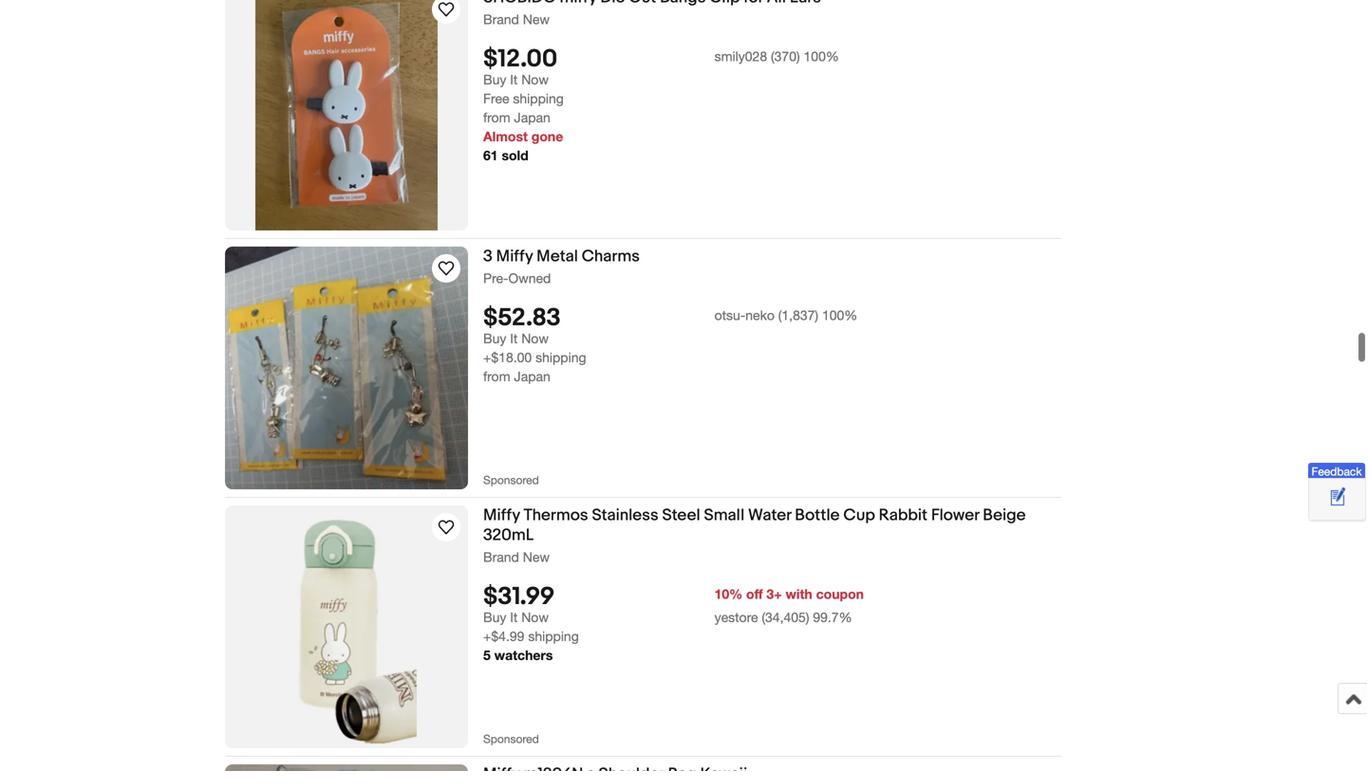 Task type: describe. For each thing, give the bounding box(es) containing it.
otsu-
[[715, 308, 746, 323]]

feedback
[[1312, 465, 1362, 478]]

bottle
[[795, 506, 840, 526]]

stainless
[[592, 506, 659, 526]]

miffy thermos stainless steel small water bottle cup rabbit flower beige 320ml heading
[[483, 506, 1026, 546]]

shipping inside smily028 (370) 100% buy it now free shipping from japan almost gone 61 sold
[[513, 91, 564, 106]]

10% off 3+ with coupon buy it now
[[483, 587, 864, 626]]

beige
[[983, 506, 1026, 526]]

320ml
[[483, 526, 534, 546]]

buy inside smily028 (370) 100% buy it now free shipping from japan almost gone 61 sold
[[483, 72, 506, 87]]

$52.83
[[483, 304, 561, 333]]

buy inside otsu-neko (1,837) 100% buy it now +$18.00 shipping from japan
[[483, 331, 506, 347]]

japan inside otsu-neko (1,837) 100% buy it now +$18.00 shipping from japan
[[514, 369, 550, 384]]

pre-
[[483, 270, 508, 286]]

otsu-neko (1,837) 100% buy it now +$18.00 shipping from japan
[[483, 308, 858, 384]]

cup
[[843, 506, 875, 526]]

$12.00
[[483, 45, 558, 74]]

now inside otsu-neko (1,837) 100% buy it now +$18.00 shipping from japan
[[521, 331, 549, 347]]

brand new
[[483, 11, 550, 27]]

thermos
[[524, 506, 588, 526]]

3+
[[767, 587, 782, 602]]

brand inside 'miffy thermos stainless steel small water bottle cup rabbit flower beige 320ml brand new'
[[483, 549, 519, 565]]

100% inside otsu-neko (1,837) 100% buy it now +$18.00 shipping from japan
[[822, 308, 858, 323]]

gone
[[531, 129, 563, 144]]

3 miffy metal charms image
[[225, 247, 468, 490]]

watch shobido miffy  die cut bangs clip for all ears image
[[435, 0, 458, 21]]

now inside 10% off 3+ with coupon buy it now
[[521, 610, 549, 626]]

2 heading from the top
[[483, 765, 747, 772]]

now inside smily028 (370) 100% buy it now free shipping from japan almost gone 61 sold
[[521, 72, 549, 87]]

owned
[[508, 270, 551, 286]]

steel
[[662, 506, 700, 526]]

1 heading from the top
[[483, 0, 821, 7]]

from inside smily028 (370) 100% buy it now free shipping from japan almost gone 61 sold
[[483, 110, 510, 125]]

it inside 10% off 3+ with coupon buy it now
[[510, 610, 518, 626]]

watchers
[[494, 648, 553, 664]]

3 miffy metal charms heading
[[483, 247, 640, 267]]

shipping inside yestore (34,405) 99.7% +$4.99 shipping 5 watchers
[[528, 629, 579, 645]]

miffy thermos stainless steel small water bottle cup rabbit flower beige 320ml link
[[483, 506, 1061, 549]]

10%
[[715, 587, 743, 602]]

neko
[[746, 308, 775, 323]]

100% inside smily028 (370) 100% buy it now free shipping from japan almost gone 61 sold
[[804, 48, 839, 64]]

it inside otsu-neko (1,837) 100% buy it now +$18.00 shipping from japan
[[510, 331, 518, 347]]

buy inside 10% off 3+ with coupon buy it now
[[483, 610, 506, 626]]

+$4.99
[[483, 629, 524, 645]]

metal
[[537, 247, 578, 267]]

3 miffy metal charms link
[[483, 247, 1061, 270]]

yestore (34,405) 99.7% +$4.99 shipping 5 watchers
[[483, 610, 852, 664]]

japan inside smily028 (370) 100% buy it now free shipping from japan almost gone 61 sold
[[514, 110, 550, 125]]

5
[[483, 648, 491, 664]]



Task type: vqa. For each thing, say whether or not it's contained in the screenshot.
Men's
no



Task type: locate. For each thing, give the bounding box(es) containing it.
1 it from the top
[[510, 72, 518, 87]]

charms
[[582, 247, 640, 267]]

1 vertical spatial from
[[483, 369, 510, 384]]

it up almost
[[510, 72, 518, 87]]

(1,837)
[[778, 308, 818, 323]]

buy up +$4.99 at the left bottom of page
[[483, 610, 506, 626]]

3 miffy metal charms pre-owned
[[483, 247, 640, 286]]

off
[[746, 587, 763, 602]]

from
[[483, 110, 510, 125], [483, 369, 510, 384]]

new inside 'miffy thermos stainless steel small water bottle cup rabbit flower beige 320ml brand new'
[[523, 549, 550, 565]]

2 buy from the top
[[483, 331, 506, 347]]

japan
[[514, 110, 550, 125], [514, 369, 550, 384]]

coupon
[[816, 587, 864, 602]]

1 vertical spatial brand
[[483, 549, 519, 565]]

smily028
[[715, 48, 767, 64]]

almost
[[483, 129, 528, 144]]

now
[[521, 72, 549, 87], [521, 331, 549, 347], [521, 610, 549, 626]]

japan up gone
[[514, 110, 550, 125]]

0 vertical spatial heading
[[483, 0, 821, 7]]

1 vertical spatial miffy
[[483, 506, 520, 526]]

1 vertical spatial now
[[521, 331, 549, 347]]

brand
[[483, 11, 519, 27], [483, 549, 519, 565]]

1 new from the top
[[523, 11, 550, 27]]

1 now from the top
[[521, 72, 549, 87]]

0 vertical spatial now
[[521, 72, 549, 87]]

now up +$18.00
[[521, 331, 549, 347]]

miffy up owned
[[496, 247, 533, 267]]

new down 320ml at the left bottom of the page
[[523, 549, 550, 565]]

2 new from the top
[[523, 549, 550, 565]]

3 buy from the top
[[483, 610, 506, 626]]

brand up $12.00
[[483, 11, 519, 27]]

it up +$18.00
[[510, 331, 518, 347]]

(34,405)
[[762, 610, 809, 626]]

yestore
[[715, 610, 758, 626]]

1 vertical spatial it
[[510, 331, 518, 347]]

1 vertical spatial new
[[523, 549, 550, 565]]

0 vertical spatial shipping
[[513, 91, 564, 106]]

2 vertical spatial shipping
[[528, 629, 579, 645]]

0 vertical spatial new
[[523, 11, 550, 27]]

100% right (370)
[[804, 48, 839, 64]]

1 vertical spatial heading
[[483, 765, 747, 772]]

buy up free
[[483, 72, 506, 87]]

(370)
[[771, 48, 800, 64]]

watch miffy thermos stainless steel small water bottle cup rabbit flower beige 320ml image
[[435, 516, 458, 539]]

1 vertical spatial japan
[[514, 369, 550, 384]]

2 vertical spatial now
[[521, 610, 549, 626]]

shipping inside otsu-neko (1,837) 100% buy it now +$18.00 shipping from japan
[[536, 350, 586, 365]]

with
[[786, 587, 812, 602]]

brand down 320ml at the left bottom of the page
[[483, 549, 519, 565]]

100%
[[804, 48, 839, 64], [822, 308, 858, 323]]

shipping up 'watchers'
[[528, 629, 579, 645]]

0 vertical spatial japan
[[514, 110, 550, 125]]

2 brand from the top
[[483, 549, 519, 565]]

0 vertical spatial brand
[[483, 11, 519, 27]]

buy
[[483, 72, 506, 87], [483, 331, 506, 347], [483, 610, 506, 626]]

1 buy from the top
[[483, 72, 506, 87]]

sold
[[502, 148, 529, 163]]

2 japan from the top
[[514, 369, 550, 384]]

flower
[[931, 506, 979, 526]]

smily028 (370) 100% buy it now free shipping from japan almost gone 61 sold
[[483, 48, 839, 163]]

miffy inside 3 miffy metal charms pre-owned
[[496, 247, 533, 267]]

99.7%
[[813, 610, 852, 626]]

shipping up gone
[[513, 91, 564, 106]]

miffy left the thermos at the bottom left of page
[[483, 506, 520, 526]]

now up gone
[[521, 72, 549, 87]]

2 from from the top
[[483, 369, 510, 384]]

water
[[748, 506, 791, 526]]

1 japan from the top
[[514, 110, 550, 125]]

heading
[[483, 0, 821, 7], [483, 765, 747, 772]]

shipping
[[513, 91, 564, 106], [536, 350, 586, 365], [528, 629, 579, 645]]

miffy
[[496, 247, 533, 267], [483, 506, 520, 526]]

from down free
[[483, 110, 510, 125]]

2 it from the top
[[510, 331, 518, 347]]

japan down +$18.00
[[514, 369, 550, 384]]

+$18.00
[[483, 350, 532, 365]]

61
[[483, 148, 498, 163]]

buy up +$18.00
[[483, 331, 506, 347]]

miffy thermos stainless steel small water bottle cup rabbit flower beige 320ml brand new
[[483, 506, 1026, 565]]

shobido miffy  die cut bangs clip for all ears image
[[255, 0, 438, 230]]

0 vertical spatial it
[[510, 72, 518, 87]]

$31.99
[[483, 583, 555, 612]]

miffy thermos stainless steel small water bottle cup rabbit flower beige 320ml image
[[276, 506, 417, 749]]

1 vertical spatial shipping
[[536, 350, 586, 365]]

shipping right +$18.00
[[536, 350, 586, 365]]

3 it from the top
[[510, 610, 518, 626]]

3
[[483, 247, 493, 267]]

now up +$4.99 at the left bottom of page
[[521, 610, 549, 626]]

small
[[704, 506, 745, 526]]

100% right (1,837)
[[822, 308, 858, 323]]

0 vertical spatial from
[[483, 110, 510, 125]]

1 brand from the top
[[483, 11, 519, 27]]

from inside otsu-neko (1,837) 100% buy it now +$18.00 shipping from japan
[[483, 369, 510, 384]]

it inside smily028 (370) 100% buy it now free shipping from japan almost gone 61 sold
[[510, 72, 518, 87]]

3 now from the top
[[521, 610, 549, 626]]

rabbit
[[879, 506, 928, 526]]

it up +$4.99 at the left bottom of page
[[510, 610, 518, 626]]

2 vertical spatial it
[[510, 610, 518, 626]]

miffy inside 'miffy thermos stainless steel small water bottle cup rabbit flower beige 320ml brand new'
[[483, 506, 520, 526]]

2 now from the top
[[521, 331, 549, 347]]

1 vertical spatial 100%
[[822, 308, 858, 323]]

free
[[483, 91, 509, 106]]

miffy m1206n  s shoulder bag kawaii image
[[225, 765, 468, 772]]

it
[[510, 72, 518, 87], [510, 331, 518, 347], [510, 610, 518, 626]]

2 vertical spatial buy
[[483, 610, 506, 626]]

new
[[523, 11, 550, 27], [523, 549, 550, 565]]

0 vertical spatial miffy
[[496, 247, 533, 267]]

new up $12.00
[[523, 11, 550, 27]]

0 vertical spatial 100%
[[804, 48, 839, 64]]

from down +$18.00
[[483, 369, 510, 384]]

watch 3 miffy metal charms image
[[435, 257, 458, 280]]

1 from from the top
[[483, 110, 510, 125]]

1 vertical spatial buy
[[483, 331, 506, 347]]

0 vertical spatial buy
[[483, 72, 506, 87]]



